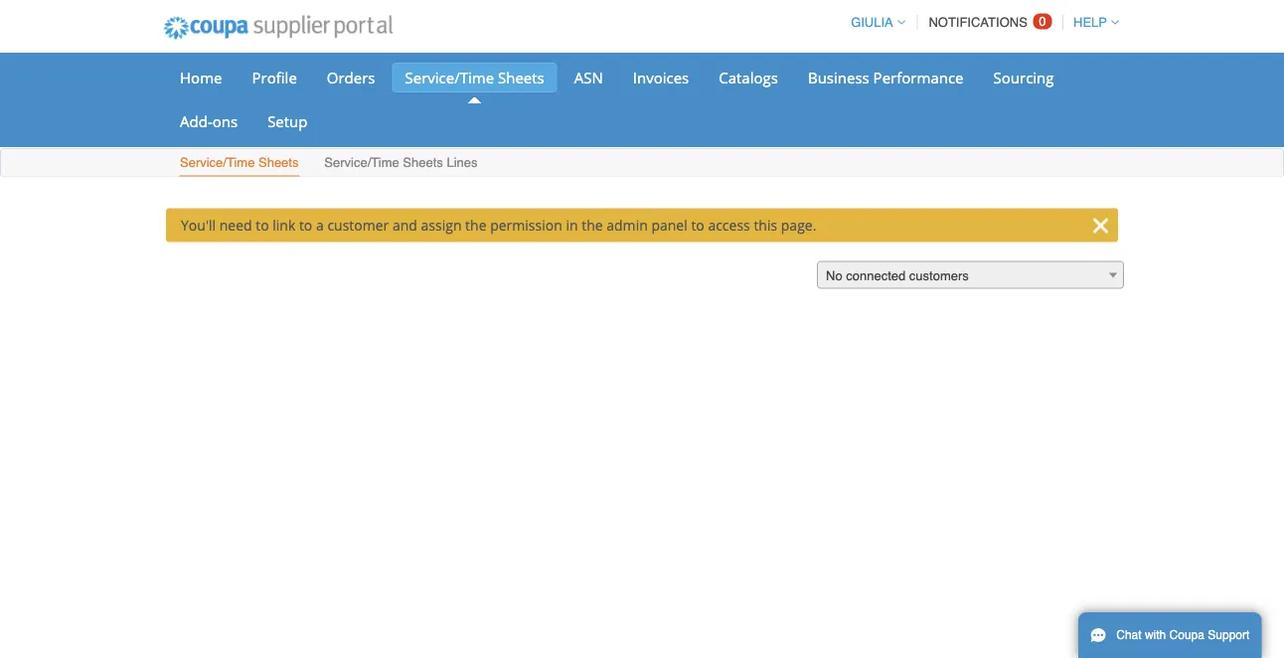 Task type: locate. For each thing, give the bounding box(es) containing it.
orders
[[327, 67, 375, 88]]

giulia link
[[842, 15, 906, 30]]

1 the from the left
[[466, 216, 487, 235]]

need
[[219, 216, 252, 235]]

1 horizontal spatial to
[[299, 216, 313, 235]]

service/time sheets link
[[392, 63, 558, 92], [179, 151, 300, 177]]

a
[[316, 216, 324, 235]]

service/time sheets
[[405, 67, 545, 88], [180, 155, 299, 170]]

service/time up customer
[[325, 155, 400, 170]]

coupa supplier portal image
[[150, 3, 406, 53]]

service/time sheets link down ons on the top
[[179, 151, 300, 177]]

sheets
[[498, 67, 545, 88], [259, 155, 299, 170], [403, 155, 443, 170]]

to
[[256, 216, 269, 235], [299, 216, 313, 235], [692, 216, 705, 235]]

assign
[[421, 216, 462, 235]]

navigation
[[842, 3, 1120, 42]]

sheets left asn
[[498, 67, 545, 88]]

service/time sheets up lines
[[405, 67, 545, 88]]

profile
[[252, 67, 297, 88]]

support
[[1209, 629, 1250, 642]]

2 to from the left
[[299, 216, 313, 235]]

1 horizontal spatial sheets
[[403, 155, 443, 170]]

business performance link
[[795, 63, 977, 92]]

lines
[[447, 155, 478, 170]]

service/time sheets link up lines
[[392, 63, 558, 92]]

the right "assign"
[[466, 216, 487, 235]]

add-ons link
[[167, 106, 251, 136]]

invoices
[[633, 67, 689, 88]]

ons
[[213, 111, 238, 131]]

chat
[[1117, 629, 1142, 642]]

performance
[[874, 67, 964, 88]]

access
[[708, 216, 751, 235]]

1 horizontal spatial the
[[582, 216, 603, 235]]

service/time
[[405, 67, 494, 88], [180, 155, 255, 170], [325, 155, 400, 170]]

service/time sheets for the right service/time sheets "link"
[[405, 67, 545, 88]]

1 horizontal spatial service/time sheets
[[405, 67, 545, 88]]

the right in on the left top of page
[[582, 216, 603, 235]]

service/time sheets down ons on the top
[[180, 155, 299, 170]]

1 vertical spatial service/time sheets
[[180, 155, 299, 170]]

0 horizontal spatial service/time
[[180, 155, 255, 170]]

0 vertical spatial service/time sheets link
[[392, 63, 558, 92]]

to left 'link'
[[256, 216, 269, 235]]

service/time sheets lines link
[[324, 151, 479, 177]]

to right "panel"
[[692, 216, 705, 235]]

1 horizontal spatial service/time
[[325, 155, 400, 170]]

this
[[754, 216, 778, 235]]

setup
[[268, 111, 308, 131]]

page.
[[781, 216, 817, 235]]

0 horizontal spatial to
[[256, 216, 269, 235]]

0 vertical spatial service/time sheets
[[405, 67, 545, 88]]

panel
[[652, 216, 688, 235]]

the
[[466, 216, 487, 235], [582, 216, 603, 235]]

notifications 0
[[929, 14, 1047, 30]]

2 horizontal spatial to
[[692, 216, 705, 235]]

service/time up lines
[[405, 67, 494, 88]]

1 vertical spatial service/time sheets link
[[179, 151, 300, 177]]

0 horizontal spatial sheets
[[259, 155, 299, 170]]

2 horizontal spatial sheets
[[498, 67, 545, 88]]

profile link
[[239, 63, 310, 92]]

sheets down setup link
[[259, 155, 299, 170]]

sheets left lines
[[403, 155, 443, 170]]

2 the from the left
[[582, 216, 603, 235]]

help link
[[1065, 15, 1120, 30]]

orders link
[[314, 63, 388, 92]]

customer
[[328, 216, 389, 235]]

admin
[[607, 216, 648, 235]]

sourcing
[[994, 67, 1055, 88]]

in
[[566, 216, 578, 235]]

navigation containing notifications 0
[[842, 3, 1120, 42]]

0 horizontal spatial the
[[466, 216, 487, 235]]

service/time down 'add-ons' "link"
[[180, 155, 255, 170]]

link
[[273, 216, 296, 235]]

to left a
[[299, 216, 313, 235]]

service/time sheets lines
[[325, 155, 478, 170]]

0 horizontal spatial service/time sheets
[[180, 155, 299, 170]]



Task type: describe. For each thing, give the bounding box(es) containing it.
sheets for the leftmost service/time sheets "link"
[[259, 155, 299, 170]]

asn link
[[562, 63, 616, 92]]

invoices link
[[620, 63, 702, 92]]

setup link
[[255, 106, 321, 136]]

coupa
[[1170, 629, 1205, 642]]

sheets for the right service/time sheets "link"
[[498, 67, 545, 88]]

1 to from the left
[[256, 216, 269, 235]]

chat with coupa support
[[1117, 629, 1250, 642]]

and
[[393, 216, 418, 235]]

you'll
[[181, 216, 216, 235]]

catalogs link
[[706, 63, 792, 92]]

chat with coupa support button
[[1079, 613, 1262, 658]]

add-ons
[[180, 111, 238, 131]]

with
[[1146, 629, 1167, 642]]

home link
[[167, 63, 235, 92]]

permission
[[490, 216, 563, 235]]

sheets for the service/time sheets lines link on the top left
[[403, 155, 443, 170]]

you'll need to link to a customer and assign the permission in the admin panel to access this page.
[[181, 216, 817, 235]]

business
[[808, 67, 870, 88]]

help
[[1074, 15, 1108, 30]]

notifications
[[929, 15, 1028, 30]]

1 horizontal spatial service/time sheets link
[[392, 63, 558, 92]]

0 horizontal spatial service/time sheets link
[[179, 151, 300, 177]]

asn
[[575, 67, 603, 88]]

0
[[1040, 14, 1047, 29]]

3 to from the left
[[692, 216, 705, 235]]

home
[[180, 67, 222, 88]]

giulia
[[851, 15, 894, 30]]

sourcing link
[[981, 63, 1068, 92]]

service/time sheets for the leftmost service/time sheets "link"
[[180, 155, 299, 170]]

business performance
[[808, 67, 964, 88]]

catalogs
[[719, 67, 779, 88]]

2 horizontal spatial service/time
[[405, 67, 494, 88]]

add-
[[180, 111, 213, 131]]



Task type: vqa. For each thing, say whether or not it's contained in the screenshot.
bottom form
no



